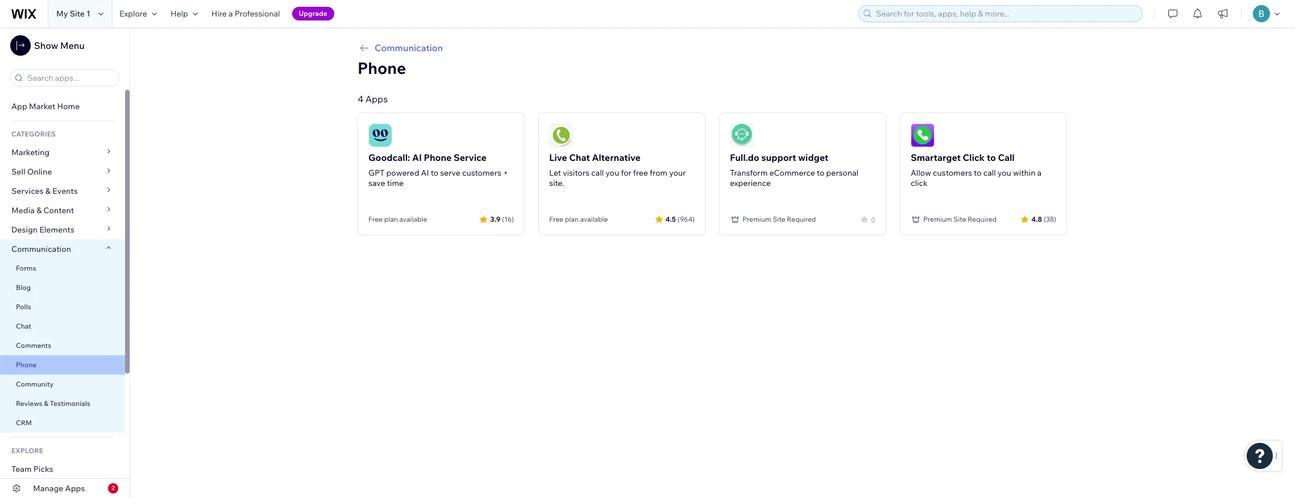 Task type: vqa. For each thing, say whether or not it's contained in the screenshot.
'WILL'
no



Task type: describe. For each thing, give the bounding box(es) containing it.
4
[[358, 93, 364, 105]]

upgrade button
[[292, 7, 334, 20]]

manage
[[33, 484, 63, 494]]

2
[[112, 485, 115, 492]]

polls
[[16, 303, 31, 311]]

0 vertical spatial ai
[[412, 152, 422, 163]]

apps for 4 apps
[[366, 93, 388, 105]]

apps for manage apps
[[65, 484, 85, 494]]

goodcall: ai phone service  logo image
[[369, 123, 393, 147]]

click
[[963, 152, 985, 163]]

4.5
[[666, 215, 676, 223]]

(38)
[[1044, 215, 1057, 223]]

chat link
[[0, 317, 125, 336]]

let
[[550, 168, 561, 178]]

reviews
[[16, 399, 42, 408]]

hire a professional link
[[205, 0, 287, 27]]

click
[[911, 178, 928, 188]]

services & events link
[[0, 181, 125, 201]]

& for content
[[36, 205, 42, 216]]

media
[[11, 205, 35, 216]]

comments
[[16, 341, 51, 350]]

smartarget click to call logo image
[[911, 123, 935, 147]]

design
[[11, 225, 38, 235]]

to left call
[[987, 152, 997, 163]]

team picks link
[[0, 460, 125, 479]]

my
[[56, 9, 68, 19]]

& for testimonials
[[44, 399, 48, 408]]

events
[[52, 186, 78, 196]]

community
[[16, 380, 54, 389]]

4 apps
[[358, 93, 388, 105]]

personal
[[827, 168, 859, 178]]

1 horizontal spatial phone
[[358, 58, 406, 78]]

experience
[[730, 178, 771, 188]]

allow
[[911, 168, 932, 178]]

goodcall: ai phone service gpt powered ai to serve customers + save time
[[369, 152, 508, 188]]

professional
[[235, 9, 280, 19]]

free for live chat alternative
[[550, 215, 564, 224]]

4.5 (964)
[[666, 215, 695, 223]]

site.
[[550, 178, 565, 188]]

+
[[503, 168, 508, 178]]

sell online link
[[0, 162, 125, 181]]

home
[[57, 101, 80, 111]]

chat inside sidebar element
[[16, 322, 31, 331]]

forms link
[[0, 259, 125, 278]]

widget
[[799, 152, 829, 163]]

comments link
[[0, 336, 125, 356]]

within
[[1014, 168, 1036, 178]]

design elements link
[[0, 220, 125, 239]]

communication inside sidebar element
[[11, 244, 73, 254]]

app market home
[[11, 101, 80, 111]]

app
[[11, 101, 27, 111]]

Search for tools, apps, help & more... field
[[873, 6, 1139, 22]]

1 vertical spatial ai
[[421, 168, 429, 178]]

3.9
[[490, 215, 501, 223]]

to down click
[[975, 168, 982, 178]]

show menu button
[[10, 35, 85, 56]]

marketing
[[11, 147, 50, 158]]

team picks
[[11, 464, 53, 474]]

live chat alternative logo image
[[550, 123, 573, 147]]

1 vertical spatial communication link
[[0, 239, 125, 259]]

3.9 (16)
[[490, 215, 514, 223]]

app market home link
[[0, 97, 125, 116]]

ecommerce
[[770, 168, 816, 178]]

show menu
[[34, 40, 85, 51]]

market
[[29, 101, 55, 111]]

premium site required for call
[[924, 215, 997, 224]]

sell
[[11, 167, 25, 177]]

4.8
[[1032, 215, 1043, 223]]

show
[[34, 40, 58, 51]]

services & events
[[11, 186, 78, 196]]

available for chat
[[580, 215, 608, 224]]

live
[[550, 152, 568, 163]]

1
[[86, 9, 90, 19]]

help button
[[164, 0, 205, 27]]

testimonials
[[50, 399, 90, 408]]

team
[[11, 464, 32, 474]]

smartarget
[[911, 152, 961, 163]]

visitors
[[563, 168, 590, 178]]

0 horizontal spatial a
[[229, 9, 233, 19]]

phone inside "link"
[[16, 361, 37, 369]]

for
[[621, 168, 632, 178]]

required for call
[[968, 215, 997, 224]]

online
[[27, 167, 52, 177]]

menu
[[60, 40, 85, 51]]

customers inside goodcall: ai phone service gpt powered ai to serve customers + save time
[[462, 168, 502, 178]]

marketing link
[[0, 143, 125, 162]]

hire a professional
[[211, 9, 280, 19]]

call inside live chat alternative let visitors call you for free from your site.
[[592, 168, 604, 178]]

live chat alternative let visitors call you for free from your site.
[[550, 152, 686, 188]]



Task type: locate. For each thing, give the bounding box(es) containing it.
to down widget
[[817, 168, 825, 178]]

upgrade
[[299, 9, 328, 18]]

1 horizontal spatial plan
[[565, 215, 579, 224]]

& right media
[[36, 205, 42, 216]]

service
[[454, 152, 487, 163]]

full.do
[[730, 152, 760, 163]]

1 horizontal spatial communication
[[375, 42, 443, 53]]

&
[[45, 186, 51, 196], [36, 205, 42, 216], [44, 399, 48, 408]]

1 plan from the left
[[384, 215, 398, 224]]

chat inside live chat alternative let visitors call you for free from your site.
[[570, 152, 590, 163]]

1 customers from the left
[[462, 168, 502, 178]]

2 premium site required from the left
[[924, 215, 997, 224]]

plan down "time"
[[384, 215, 398, 224]]

1 vertical spatial chat
[[16, 322, 31, 331]]

1 horizontal spatial site
[[773, 215, 786, 224]]

site for smartarget click to call
[[954, 215, 967, 224]]

polls link
[[0, 298, 125, 317]]

Search apps... field
[[24, 70, 116, 86]]

explore
[[119, 9, 147, 19]]

(964)
[[678, 215, 695, 223]]

free
[[634, 168, 648, 178]]

1 horizontal spatial customers
[[934, 168, 973, 178]]

1 free from the left
[[369, 215, 383, 224]]

& inside "link"
[[36, 205, 42, 216]]

(16)
[[502, 215, 514, 223]]

0 horizontal spatial call
[[592, 168, 604, 178]]

0 vertical spatial a
[[229, 9, 233, 19]]

1 available from the left
[[400, 215, 427, 224]]

0 vertical spatial communication
[[375, 42, 443, 53]]

phone link
[[0, 356, 125, 375]]

to
[[987, 152, 997, 163], [431, 168, 439, 178], [817, 168, 825, 178], [975, 168, 982, 178]]

a right hire
[[229, 9, 233, 19]]

2 premium from the left
[[924, 215, 953, 224]]

blog link
[[0, 278, 125, 298]]

full.do support widget transform ecommerce to personal experience
[[730, 152, 859, 188]]

& for events
[[45, 186, 51, 196]]

time
[[387, 178, 404, 188]]

chat
[[570, 152, 590, 163], [16, 322, 31, 331]]

content
[[44, 205, 74, 216]]

customers inside smartarget click to call allow customers to call you within a click
[[934, 168, 973, 178]]

1 horizontal spatial you
[[998, 168, 1012, 178]]

communication
[[375, 42, 443, 53], [11, 244, 73, 254]]

2 horizontal spatial site
[[954, 215, 967, 224]]

a inside smartarget click to call allow customers to call you within a click
[[1038, 168, 1042, 178]]

0 horizontal spatial premium site required
[[743, 215, 816, 224]]

0 horizontal spatial required
[[787, 215, 816, 224]]

site left 1
[[70, 9, 85, 19]]

plan down "visitors"
[[565, 215, 579, 224]]

free plan available down "time"
[[369, 215, 427, 224]]

phone up serve
[[424, 152, 452, 163]]

0 vertical spatial phone
[[358, 58, 406, 78]]

call right "visitors"
[[592, 168, 604, 178]]

full.do support widget logo image
[[730, 123, 754, 147]]

apps
[[366, 93, 388, 105], [65, 484, 85, 494]]

powered
[[387, 168, 419, 178]]

transform
[[730, 168, 768, 178]]

0 horizontal spatial available
[[400, 215, 427, 224]]

1 vertical spatial a
[[1038, 168, 1042, 178]]

gpt
[[369, 168, 385, 178]]

2 plan from the left
[[565, 215, 579, 224]]

4.8 (38)
[[1032, 215, 1057, 223]]

you down call
[[998, 168, 1012, 178]]

you
[[606, 168, 620, 178], [998, 168, 1012, 178]]

ai
[[412, 152, 422, 163], [421, 168, 429, 178]]

required for transform
[[787, 215, 816, 224]]

phone down comments
[[16, 361, 37, 369]]

2 free plan available from the left
[[550, 215, 608, 224]]

sidebar element
[[0, 27, 130, 498]]

1 horizontal spatial required
[[968, 215, 997, 224]]

2 vertical spatial phone
[[16, 361, 37, 369]]

forms
[[16, 264, 36, 272]]

site for full.do support widget
[[773, 215, 786, 224]]

1 horizontal spatial chat
[[570, 152, 590, 163]]

to left serve
[[431, 168, 439, 178]]

ai right powered on the left top
[[421, 168, 429, 178]]

save
[[369, 178, 385, 188]]

serve
[[440, 168, 461, 178]]

premium down experience
[[743, 215, 772, 224]]

customers down the service
[[462, 168, 502, 178]]

1 required from the left
[[787, 215, 816, 224]]

plan for goodcall:
[[384, 215, 398, 224]]

premium down click
[[924, 215, 953, 224]]

premium site required down experience
[[743, 215, 816, 224]]

available down "time"
[[400, 215, 427, 224]]

0 horizontal spatial you
[[606, 168, 620, 178]]

to inside full.do support widget transform ecommerce to personal experience
[[817, 168, 825, 178]]

premium site required
[[743, 215, 816, 224], [924, 215, 997, 224]]

1 vertical spatial &
[[36, 205, 42, 216]]

premium site required for transform
[[743, 215, 816, 224]]

premium for smartarget
[[924, 215, 953, 224]]

0 vertical spatial chat
[[570, 152, 590, 163]]

1 horizontal spatial call
[[984, 168, 996, 178]]

community link
[[0, 375, 125, 394]]

1 premium from the left
[[743, 215, 772, 224]]

0 horizontal spatial premium
[[743, 215, 772, 224]]

plan for live
[[565, 215, 579, 224]]

1 you from the left
[[606, 168, 620, 178]]

1 free plan available from the left
[[369, 215, 427, 224]]

crm link
[[0, 414, 125, 433]]

call inside smartarget click to call allow customers to call you within a click
[[984, 168, 996, 178]]

from
[[650, 168, 668, 178]]

1 premium site required from the left
[[743, 215, 816, 224]]

2 call from the left
[[984, 168, 996, 178]]

phone up the 4 apps
[[358, 58, 406, 78]]

chat up "visitors"
[[570, 152, 590, 163]]

site down smartarget click to call allow customers to call you within a click
[[954, 215, 967, 224]]

premium site required down smartarget click to call allow customers to call you within a click
[[924, 215, 997, 224]]

required down ecommerce
[[787, 215, 816, 224]]

1 horizontal spatial free plan available
[[550, 215, 608, 224]]

0 horizontal spatial customers
[[462, 168, 502, 178]]

1 horizontal spatial a
[[1038, 168, 1042, 178]]

design elements
[[11, 225, 74, 235]]

free plan available down site.
[[550, 215, 608, 224]]

2 customers from the left
[[934, 168, 973, 178]]

0 horizontal spatial free plan available
[[369, 215, 427, 224]]

2 available from the left
[[580, 215, 608, 224]]

apps down team picks "link"
[[65, 484, 85, 494]]

elements
[[39, 225, 74, 235]]

plan
[[384, 215, 398, 224], [565, 215, 579, 224]]

you inside live chat alternative let visitors call you for free from your site.
[[606, 168, 620, 178]]

2 free from the left
[[550, 215, 564, 224]]

free for goodcall: ai phone service
[[369, 215, 383, 224]]

hire
[[211, 9, 227, 19]]

you inside smartarget click to call allow customers to call you within a click
[[998, 168, 1012, 178]]

picks
[[33, 464, 53, 474]]

available down "visitors"
[[580, 215, 608, 224]]

your
[[670, 168, 686, 178]]

0 horizontal spatial site
[[70, 9, 85, 19]]

0 vertical spatial &
[[45, 186, 51, 196]]

0 horizontal spatial apps
[[65, 484, 85, 494]]

0 horizontal spatial plan
[[384, 215, 398, 224]]

0
[[872, 215, 876, 224]]

1 vertical spatial communication
[[11, 244, 73, 254]]

required
[[787, 215, 816, 224], [968, 215, 997, 224]]

free plan available for live
[[550, 215, 608, 224]]

communication link
[[358, 41, 1068, 55], [0, 239, 125, 259]]

1 horizontal spatial premium site required
[[924, 215, 997, 224]]

services
[[11, 186, 44, 196]]

categories
[[11, 130, 56, 138]]

2 you from the left
[[998, 168, 1012, 178]]

free down save
[[369, 215, 383, 224]]

1 call from the left
[[592, 168, 604, 178]]

call down click
[[984, 168, 996, 178]]

1 horizontal spatial free
[[550, 215, 564, 224]]

customers
[[462, 168, 502, 178], [934, 168, 973, 178]]

phone
[[358, 58, 406, 78], [424, 152, 452, 163], [16, 361, 37, 369]]

1 horizontal spatial premium
[[924, 215, 953, 224]]

customers down the smartarget at the top of the page
[[934, 168, 973, 178]]

2 required from the left
[[968, 215, 997, 224]]

support
[[762, 152, 797, 163]]

0 horizontal spatial communication
[[11, 244, 73, 254]]

0 horizontal spatial phone
[[16, 361, 37, 369]]

phone inside goodcall: ai phone service gpt powered ai to serve customers + save time
[[424, 152, 452, 163]]

apps inside sidebar element
[[65, 484, 85, 494]]

call
[[999, 152, 1015, 163]]

media & content
[[11, 205, 74, 216]]

a right 'within'
[[1038, 168, 1042, 178]]

& right the reviews
[[44, 399, 48, 408]]

0 horizontal spatial chat
[[16, 322, 31, 331]]

required down smartarget click to call allow customers to call you within a click
[[968, 215, 997, 224]]

2 vertical spatial &
[[44, 399, 48, 408]]

2 horizontal spatial phone
[[424, 152, 452, 163]]

alternative
[[592, 152, 641, 163]]

0 vertical spatial communication link
[[358, 41, 1068, 55]]

0 horizontal spatial communication link
[[0, 239, 125, 259]]

premium for full.do
[[743, 215, 772, 224]]

1 vertical spatial phone
[[424, 152, 452, 163]]

ai up powered on the left top
[[412, 152, 422, 163]]

site down ecommerce
[[773, 215, 786, 224]]

apps right the 4
[[366, 93, 388, 105]]

help
[[171, 9, 188, 19]]

explore
[[11, 447, 43, 455]]

0 vertical spatial apps
[[366, 93, 388, 105]]

free down site.
[[550, 215, 564, 224]]

1 horizontal spatial communication link
[[358, 41, 1068, 55]]

free plan available for goodcall:
[[369, 215, 427, 224]]

smartarget click to call allow customers to call you within a click
[[911, 152, 1042, 188]]

call
[[592, 168, 604, 178], [984, 168, 996, 178]]

to inside goodcall: ai phone service gpt powered ai to serve customers + save time
[[431, 168, 439, 178]]

you left for at the left of page
[[606, 168, 620, 178]]

my site 1
[[56, 9, 90, 19]]

1 horizontal spatial available
[[580, 215, 608, 224]]

reviews & testimonials link
[[0, 394, 125, 414]]

reviews & testimonials
[[16, 399, 90, 408]]

chat down polls
[[16, 322, 31, 331]]

free
[[369, 215, 383, 224], [550, 215, 564, 224]]

available for ai
[[400, 215, 427, 224]]

0 horizontal spatial free
[[369, 215, 383, 224]]

crm
[[16, 419, 32, 427]]

1 horizontal spatial apps
[[366, 93, 388, 105]]

1 vertical spatial apps
[[65, 484, 85, 494]]

media & content link
[[0, 201, 125, 220]]

& left events
[[45, 186, 51, 196]]



